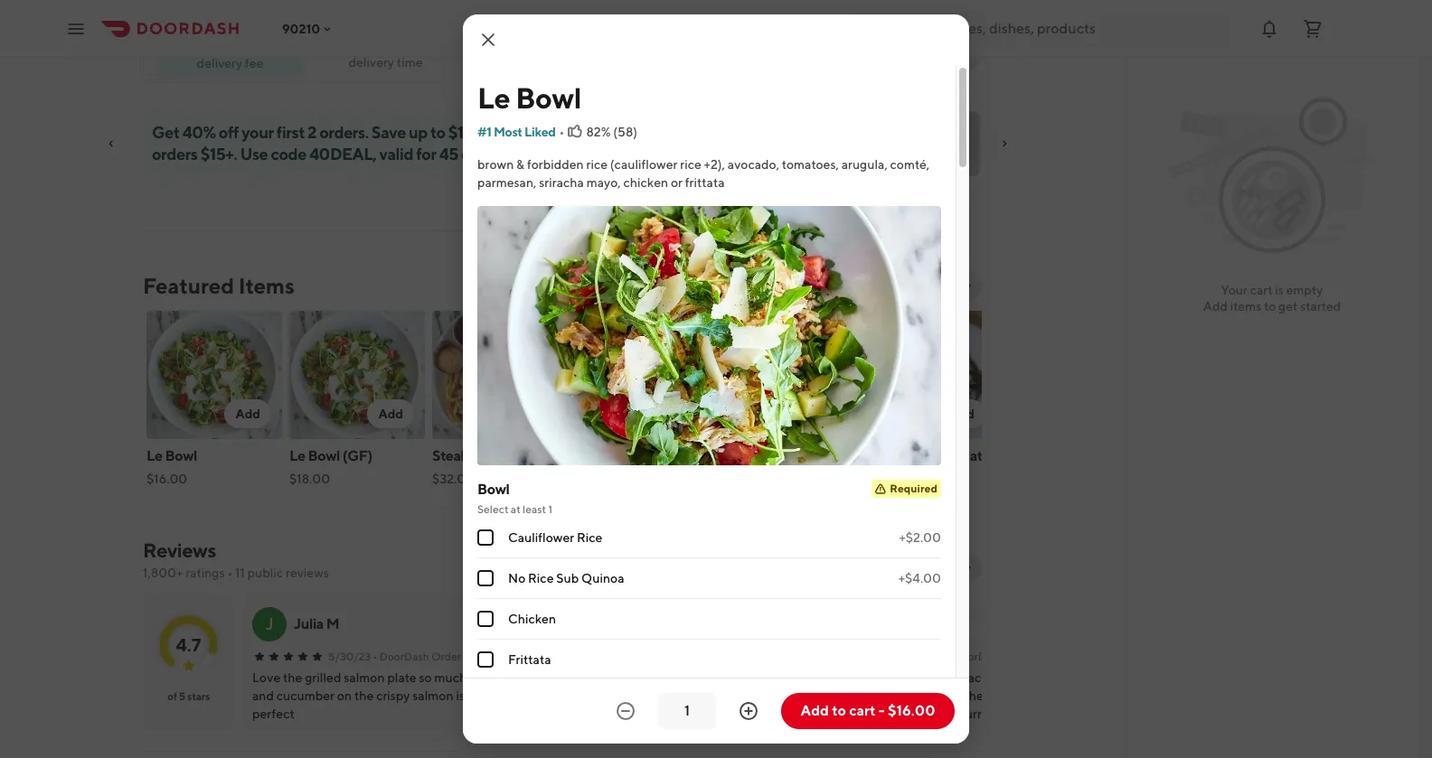 Task type: locate. For each thing, give the bounding box(es) containing it.
2 grilled from the left
[[861, 448, 904, 465]]

julia m
[[294, 616, 339, 633]]

open menu image
[[65, 18, 87, 39]]

empty
[[1286, 283, 1323, 297]]

0 horizontal spatial delivery
[[197, 56, 242, 70]]

bowl group
[[477, 480, 941, 759]]

1 horizontal spatial &
[[764, 467, 773, 485]]

1 horizontal spatial rice
[[577, 531, 603, 545]]

rice up quinoa
[[577, 531, 603, 545]]

Current quantity is 1 number field
[[669, 702, 705, 722]]

2 grilled salmon plate (gf) image from the left
[[861, 311, 996, 439]]

grilled salmon plate (gf) image for fourth add button
[[575, 311, 711, 439]]

35
[[364, 38, 381, 55]]

plate for grilled salmon plate (gf) $26.00
[[957, 448, 990, 465]]

3 add button from the left
[[510, 400, 557, 429]]

cart
[[1250, 283, 1273, 297], [849, 703, 876, 720]]

90210 button
[[282, 21, 335, 36]]

reviews link
[[143, 539, 216, 562]]

1 horizontal spatial cart
[[1250, 283, 1273, 297]]

82%
[[586, 125, 611, 139]]

0 horizontal spatial $16.00
[[146, 472, 187, 486]]

order
[[431, 650, 461, 664], [1005, 650, 1035, 664]]

0 vertical spatial &
[[516, 157, 525, 172]]

liked
[[525, 125, 556, 139]]

comté,
[[890, 157, 930, 172]]

grilled inside grilled salmon plate (gf) $26.00
[[861, 448, 904, 465]]

(gf) inside grilled salmon plate (gf) $26.00
[[861, 467, 891, 485]]

none checkbox inside bowl 'group'
[[477, 530, 494, 546]]

quinoa
[[581, 572, 624, 586]]

delivery inside $0.00 delivery fee
[[197, 56, 242, 70]]

& up parmesan,
[[516, 157, 525, 172]]

min inside 35 min delivery time
[[383, 38, 407, 55]]

salmon
[[621, 448, 669, 465], [907, 448, 954, 465]]

le inside le bowl (gf) $18.00
[[289, 448, 305, 465]]

0 horizontal spatial cart
[[849, 703, 876, 720]]

forbidden
[[527, 157, 584, 172]]

2 horizontal spatial (gf)
[[861, 467, 891, 485]]

4.7
[[176, 634, 201, 655]]

cart inside add to cart - $16.00 button
[[849, 703, 876, 720]]

add to cart - $16.00 button
[[781, 694, 955, 730]]

rice up "mayo,"
[[586, 157, 608, 172]]

0 vertical spatial $16.00
[[146, 472, 187, 486]]

1 horizontal spatial plate
[[957, 448, 990, 465]]

le
[[477, 80, 510, 115], [146, 448, 162, 465], [289, 448, 305, 465]]

add button for (gf)
[[367, 400, 414, 429]]

orders
[[152, 145, 198, 164]]

-
[[879, 703, 885, 720]]

0 horizontal spatial plate
[[671, 448, 705, 465]]

rice
[[586, 157, 608, 172], [680, 157, 702, 172]]

$18.00
[[289, 472, 330, 486]]

2
[[308, 123, 317, 142]]

(gf) up cauliflower rice
[[575, 467, 605, 485]]

1 horizontal spatial salmon
[[907, 448, 954, 465]]

0 vertical spatial cart
[[1250, 283, 1273, 297]]

None checkbox
[[477, 530, 494, 546]]

0 horizontal spatial (gf)
[[342, 448, 372, 465]]

#1
[[477, 125, 491, 139]]

0 horizontal spatial min
[[383, 38, 407, 55]]

1 vertical spatial rice
[[528, 572, 554, 586]]

grilled salmon plate (gf) $26.00
[[861, 448, 990, 506]]

bowl inside the bowl select at least 1
[[477, 481, 509, 498]]

tomatoes,
[[782, 157, 839, 172]]

None checkbox
[[477, 571, 494, 587]]

1 horizontal spatial grilled salmon plate (gf) image
[[861, 311, 996, 439]]

previous image
[[924, 561, 939, 575]]

beef
[[784, 448, 814, 465]]

0 horizontal spatial le
[[146, 448, 162, 465]]

bowl inside le bowl (gf) $18.00
[[308, 448, 340, 465]]

arugula,
[[841, 157, 888, 172]]

(gf) up $26.00
[[861, 467, 891, 485]]

0 horizontal spatial rice
[[528, 572, 554, 586]]

&
[[516, 157, 525, 172], [764, 467, 773, 485]]

1 horizontal spatial • doordash order
[[947, 650, 1035, 664]]

or
[[671, 175, 683, 190]]

previous button of carousel image
[[924, 278, 939, 293]]

your cart is empty add items to get started
[[1203, 283, 1341, 314]]

0 horizontal spatial grilled
[[575, 448, 618, 465]]

to
[[430, 123, 445, 142], [1264, 299, 1276, 314], [832, 703, 846, 720]]

Frittata checkbox
[[477, 652, 494, 668]]

brown
[[477, 157, 514, 172]]

$16.00 inside button
[[888, 703, 935, 720]]

for
[[416, 145, 436, 164]]

grilled inside grilled salmon plate (gf)
[[575, 448, 618, 465]]

no rice sub quinoa
[[508, 572, 624, 586]]

0 horizontal spatial doordash
[[380, 650, 429, 664]]

salmon inside grilled salmon plate (gf)
[[621, 448, 669, 465]]

get
[[1279, 299, 1298, 314]]

$16.00 right -
[[888, 703, 935, 720]]

1,800+
[[143, 566, 183, 581]]

(gf) for grilled salmon plate (gf)
[[575, 467, 605, 485]]

delivery inside 35 min delivery time
[[349, 55, 394, 70]]

plate inside grilled salmon plate (gf)
[[671, 448, 705, 465]]

add button for plate
[[939, 400, 986, 429]]

1 horizontal spatial doordash
[[954, 650, 1003, 664]]

• doordash order
[[373, 650, 461, 664], [947, 650, 1035, 664]]

2 horizontal spatial le
[[477, 80, 510, 115]]

0 horizontal spatial order
[[431, 650, 461, 664]]

0 vertical spatial rice
[[577, 531, 603, 545]]

1 horizontal spatial delivery
[[349, 55, 394, 70]]

20 min radio
[[887, 34, 982, 71]]

(cauliflower
[[610, 157, 678, 172]]

fee
[[245, 56, 263, 70]]

bowl for le bowl
[[516, 80, 581, 115]]

brown & forbidden rice (cauliflower rice +2), avocado, tomatoes, arugula, comté, parmesan, sriracha mayo, chicken or frittata
[[477, 157, 930, 190]]

doordash
[[380, 650, 429, 664], [954, 650, 1003, 664]]

salmon for grilled salmon plate (gf)
[[621, 448, 669, 465]]

1 horizontal spatial order
[[1005, 650, 1035, 664]]

0 horizontal spatial to
[[430, 123, 445, 142]]

1 grilled from the left
[[575, 448, 618, 465]]

delivery
[[349, 55, 394, 70], [197, 56, 242, 70]]

2 vertical spatial to
[[832, 703, 846, 720]]

le for le bowl (gf) $18.00
[[289, 448, 305, 465]]

valid
[[379, 145, 413, 164]]

1 vertical spatial to
[[1264, 299, 1276, 314]]

le inside le bowl $16.00
[[146, 448, 162, 465]]

least
[[523, 503, 546, 517]]

add inside add to cart - $16.00 button
[[801, 703, 829, 720]]

2 plate from the left
[[957, 448, 990, 465]]

to left -
[[832, 703, 846, 720]]

cauliflower rice
[[508, 531, 603, 545]]

time
[[397, 55, 423, 70]]

2 horizontal spatial to
[[1264, 299, 1276, 314]]

m
[[326, 616, 339, 633]]

1 vertical spatial &
[[764, 467, 773, 485]]

salmon inside grilled salmon plate (gf) $26.00
[[907, 448, 954, 465]]

1 plate from the left
[[671, 448, 705, 465]]

0 horizontal spatial grilled salmon plate (gf) image
[[575, 311, 711, 439]]

$0.00
[[210, 38, 251, 55]]

1 delivery from the left
[[349, 55, 394, 70]]

grilled
[[575, 448, 618, 465], [861, 448, 904, 465]]

grilled salmon plate (gf) image
[[575, 311, 711, 439], [861, 311, 996, 439]]

min inside 20 min option
[[939, 52, 957, 66]]

(gf)
[[342, 448, 372, 465], [575, 467, 605, 485], [861, 467, 891, 485]]

0 horizontal spatial • doordash order
[[373, 650, 461, 664]]

reviews
[[286, 566, 329, 581]]

grass fed beef burger & fries image
[[718, 311, 854, 439]]

6 add button from the left
[[939, 400, 986, 429]]

julia
[[294, 616, 324, 633]]

bowl for le bowl (gf) $18.00
[[308, 448, 340, 465]]

delivery left time
[[349, 55, 394, 70]]

min
[[383, 38, 407, 55], [939, 52, 957, 66]]

(gf) inside le bowl (gf) $18.00
[[342, 448, 372, 465]]

le bowl dialog
[[463, 14, 969, 759]]

0 horizontal spatial rice
[[586, 157, 608, 172]]

$26.00
[[861, 492, 904, 506]]

days
[[461, 145, 494, 164]]

0 horizontal spatial &
[[516, 157, 525, 172]]

1 salmon from the left
[[621, 448, 669, 465]]

11
[[235, 566, 245, 581]]

delivery down $0.00
[[197, 56, 242, 70]]

add
[[1203, 299, 1228, 314], [235, 407, 260, 421], [378, 407, 403, 421], [521, 407, 546, 421], [664, 407, 689, 421], [807, 407, 832, 421], [950, 407, 975, 421], [801, 703, 829, 720]]

cart inside your cart is empty add items to get started
[[1250, 283, 1273, 297]]

featured items heading
[[143, 271, 294, 300]]

min right "35"
[[383, 38, 407, 55]]

cart left is at the right top of page
[[1250, 283, 1273, 297]]

bowl inside le bowl $16.00
[[165, 448, 197, 465]]

fed
[[756, 448, 781, 465]]

plate inside grilled salmon plate (gf) $26.00
[[957, 448, 990, 465]]

to right up
[[430, 123, 445, 142]]

rice
[[577, 531, 603, 545], [528, 572, 554, 586]]

none checkbox inside bowl 'group'
[[477, 571, 494, 587]]

steak-
[[432, 448, 474, 465]]

bowl up liked in the top of the page
[[516, 80, 581, 115]]

rice right the no
[[528, 572, 554, 586]]

0 vertical spatial to
[[430, 123, 445, 142]]

1 vertical spatial $16.00
[[888, 703, 935, 720]]

bowl
[[516, 80, 581, 115], [165, 448, 197, 465], [308, 448, 340, 465], [477, 481, 509, 498]]

sriracha
[[539, 175, 584, 190]]

1 horizontal spatial min
[[939, 52, 957, 66]]

35 min delivery time
[[349, 38, 423, 70]]

2 delivery from the left
[[197, 56, 242, 70]]

1 horizontal spatial (gf)
[[575, 467, 605, 485]]

1 horizontal spatial $16.00
[[888, 703, 935, 720]]

1 • doordash order from the left
[[373, 650, 461, 664]]

1 horizontal spatial rice
[[680, 157, 702, 172]]

(gf) inside grilled salmon plate (gf)
[[575, 467, 605, 485]]

plate for grilled salmon plate (gf)
[[671, 448, 705, 465]]

to inside button
[[832, 703, 846, 720]]

bowl up $18.00
[[308, 448, 340, 465]]

cart left -
[[849, 703, 876, 720]]

min right 20
[[939, 52, 957, 66]]

grilled for grilled salmon plate (gf) $26.00
[[861, 448, 904, 465]]

0 items, open order cart image
[[1302, 18, 1324, 39]]

$16.00 up the reviews
[[146, 472, 187, 486]]

2 • doordash order from the left
[[947, 650, 1035, 664]]

& down fed
[[764, 467, 773, 485]]

next button of carousel image
[[960, 278, 975, 293]]

no
[[508, 572, 526, 586]]

doordash right 5/30/23
[[380, 650, 429, 664]]

to left get
[[1264, 299, 1276, 314]]

20 min
[[923, 52, 957, 66]]

required
[[890, 482, 938, 496]]

cauliflower
[[508, 531, 574, 545]]

2 add button from the left
[[367, 400, 414, 429]]

0 horizontal spatial salmon
[[621, 448, 669, 465]]

bowl up select at the bottom left
[[477, 481, 509, 498]]

get
[[152, 123, 180, 142]]

j
[[265, 615, 274, 634]]

$16.00
[[146, 472, 187, 486], [888, 703, 935, 720]]

1 add button from the left
[[225, 400, 271, 429]]

1 vertical spatial cart
[[849, 703, 876, 720]]

close le bowl image
[[477, 29, 499, 51]]

1 horizontal spatial le
[[289, 448, 305, 465]]

bowl down le bowl image on the left of the page
[[165, 448, 197, 465]]

1 horizontal spatial to
[[832, 703, 846, 720]]

1 grilled salmon plate (gf) image from the left
[[575, 311, 711, 439]]

(gf) down le bowl (gf) image
[[342, 448, 372, 465]]

mayo,
[[587, 175, 621, 190]]

doordash down the next icon
[[954, 650, 1003, 664]]

1 horizontal spatial grilled
[[861, 448, 904, 465]]

le inside dialog
[[477, 80, 510, 115]]

2 salmon from the left
[[907, 448, 954, 465]]

rice up or
[[680, 157, 702, 172]]



Task type: vqa. For each thing, say whether or not it's contained in the screenshot.
Previous button of carousel icon
yes



Task type: describe. For each thing, give the bounding box(es) containing it.
to inside your cart is empty add items to get started
[[1264, 299, 1276, 314]]

le bowl (gf) $18.00
[[289, 448, 372, 486]]

use
[[240, 145, 268, 164]]

decrease quantity by 1 image
[[615, 701, 637, 722]]

bowl select at least 1
[[477, 481, 553, 517]]

$10
[[448, 123, 475, 142]]

of 5 stars
[[167, 690, 210, 703]]

stars
[[187, 690, 210, 703]]

& inside brown & forbidden rice (cauliflower rice +2), avocado, tomatoes, arugula, comté, parmesan, sriracha mayo, chicken or frittata
[[516, 157, 525, 172]]

most
[[494, 125, 522, 139]]

featured
[[143, 273, 234, 298]]

your
[[1221, 283, 1248, 297]]

increase quantity by 1 image
[[738, 701, 760, 722]]

Chicken checkbox
[[477, 611, 494, 628]]

salmon for grilled salmon plate (gf) $26.00
[[907, 448, 954, 465]]

fries
[[776, 467, 807, 485]]

items
[[1230, 299, 1262, 314]]

select promotional banner element
[[537, 176, 588, 209]]

started
[[1300, 299, 1341, 314]]

5/30/23
[[328, 650, 371, 664]]

next image
[[960, 561, 975, 575]]

le bowl $16.00
[[146, 448, 197, 486]]

add button for $32.00
[[510, 400, 557, 429]]

rice for cauliflower
[[577, 531, 603, 545]]

82% (58)
[[586, 125, 638, 139]]

items
[[238, 273, 294, 298]]

1 doordash from the left
[[380, 650, 429, 664]]

• inside le bowl dialog
[[559, 125, 565, 139]]

frittata
[[685, 175, 725, 190]]

parmesan,
[[477, 175, 537, 190]]

grilled salmon plate (gf)
[[575, 448, 705, 485]]

get 40% off your first 2 orders. save up to $10 on orders $15+.  use code 40deal, valid for 45 days
[[152, 123, 496, 164]]

+2),
[[704, 157, 725, 172]]

& inside grass fed beef burger & fries
[[764, 467, 773, 485]]

5 add button from the left
[[796, 400, 843, 429]]

c
[[549, 615, 561, 634]]

min for 20
[[939, 52, 957, 66]]

of
[[167, 690, 177, 703]]

steak-frites $32.00
[[432, 448, 510, 486]]

sub
[[556, 572, 579, 586]]

add button for $16.00
[[225, 400, 271, 429]]

1 order from the left
[[431, 650, 461, 664]]

$15+.
[[200, 145, 237, 164]]

reviews
[[143, 539, 216, 562]]

first
[[277, 123, 305, 142]]

grass fed beef burger & fries
[[718, 448, 814, 485]]

2 doordash from the left
[[954, 650, 1003, 664]]

steak frites image
[[432, 311, 568, 439]]

off
[[219, 123, 239, 142]]

4 add button from the left
[[653, 400, 700, 429]]

avocado,
[[728, 157, 779, 172]]

frites
[[474, 448, 510, 465]]

#1 most liked
[[477, 125, 556, 139]]

5
[[179, 690, 185, 703]]

frittata
[[508, 653, 551, 668]]

1
[[548, 503, 553, 517]]

orders.
[[319, 123, 369, 142]]

90210
[[282, 21, 320, 36]]

code
[[271, 145, 307, 164]]

$32.00
[[432, 472, 475, 486]]

public
[[247, 566, 283, 581]]

your
[[242, 123, 274, 142]]

$16.00 inside le bowl $16.00
[[146, 472, 187, 486]]

le bowl
[[477, 80, 581, 115]]

on
[[478, 123, 496, 142]]

add inside your cart is empty add items to get started
[[1203, 299, 1228, 314]]

(58)
[[613, 125, 638, 139]]

le for le bowl $16.00
[[146, 448, 162, 465]]

rice for no
[[528, 572, 554, 586]]

notification bell image
[[1259, 18, 1280, 39]]

reviews 1,800+ ratings • 11 public reviews
[[143, 539, 329, 581]]

40%
[[182, 123, 216, 142]]

burger
[[718, 467, 762, 485]]

1 rice from the left
[[586, 157, 608, 172]]

featured items
[[143, 273, 294, 298]]

select
[[477, 503, 509, 517]]

20
[[923, 52, 936, 66]]

• inside reviews 1,800+ ratings • 11 public reviews
[[227, 566, 233, 581]]

min for 35
[[383, 38, 407, 55]]

2 rice from the left
[[680, 157, 702, 172]]

le bowl image
[[146, 311, 282, 439]]

bowl for le bowl $16.00
[[165, 448, 197, 465]]

grilled salmon plate (gf) image for plate's add button
[[861, 311, 996, 439]]

+$2.00
[[899, 531, 941, 545]]

2 order from the left
[[1005, 650, 1035, 664]]

to inside get 40% off your first 2 orders. save up to $10 on orders $15+.  use code 40deal, valid for 45 days
[[430, 123, 445, 142]]

chicken
[[508, 612, 556, 627]]

45
[[439, 145, 458, 164]]

grilled for grilled salmon plate (gf)
[[575, 448, 618, 465]]

chicken
[[623, 175, 668, 190]]

at
[[511, 503, 521, 517]]

save
[[372, 123, 406, 142]]

add to cart - $16.00
[[801, 703, 935, 720]]

grass
[[718, 448, 754, 465]]

+$4.00
[[899, 572, 941, 586]]

$0.00 delivery fee
[[197, 38, 263, 70]]

le for le bowl
[[477, 80, 510, 115]]

(gf) for grilled salmon plate (gf) $26.00
[[861, 467, 891, 485]]

le bowl (gf) image
[[289, 311, 425, 439]]



